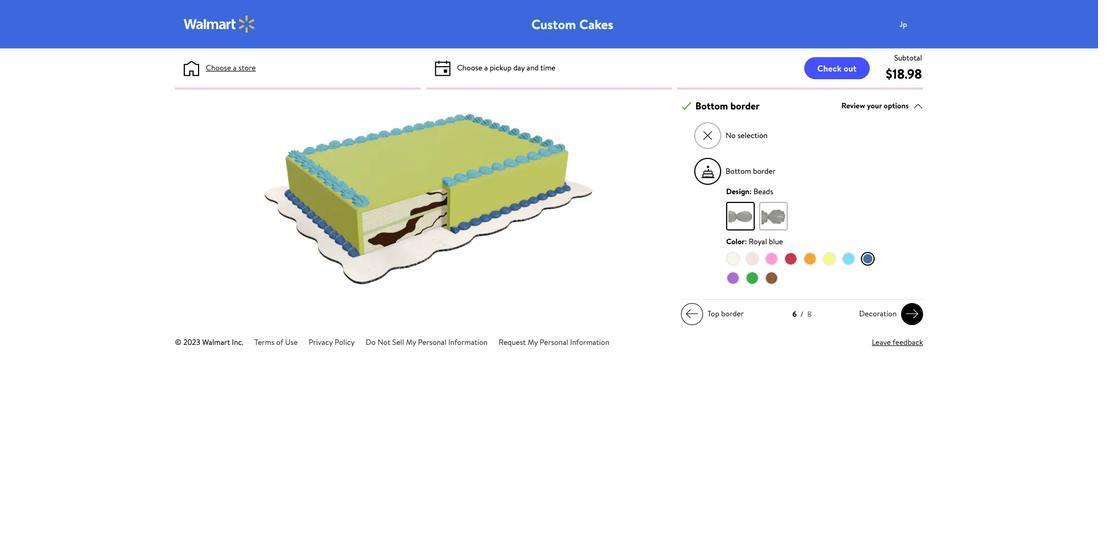 Task type: vqa. For each thing, say whether or not it's contained in the screenshot.
Later
no



Task type: describe. For each thing, give the bounding box(es) containing it.
color : royal blue
[[727, 236, 784, 247]]

custom
[[532, 15, 576, 34]]

design
[[727, 186, 750, 197]]

subtotal
[[895, 52, 923, 63]]

remove image
[[702, 129, 714, 141]]

2 my from the left
[[528, 337, 538, 348]]

check
[[818, 62, 842, 74]]

icon for continue arrow image inside top border link
[[686, 307, 699, 321]]

of
[[276, 337, 284, 348]]

no
[[726, 130, 736, 141]]

ok image
[[682, 101, 692, 111]]

design : beads
[[727, 186, 774, 197]]

do not sell my personal information link
[[366, 337, 488, 348]]

bottom border for no selection
[[696, 99, 760, 113]]

choose for choose a pickup day and time
[[457, 62, 483, 73]]

check out
[[818, 62, 857, 74]]

a for store
[[233, 62, 237, 73]]

privacy policy link
[[309, 337, 355, 348]]

no selection
[[726, 130, 768, 141]]

blue
[[769, 236, 784, 247]]

royal
[[749, 236, 768, 247]]

use
[[285, 337, 298, 348]]

: for design
[[750, 186, 752, 197]]

review
[[842, 100, 866, 111]]

walmart
[[202, 337, 230, 348]]

options
[[884, 100, 909, 111]]

back to walmart.com image
[[184, 15, 255, 33]]

review your options
[[842, 100, 909, 111]]

decoration link
[[855, 303, 924, 325]]

feedback
[[893, 337, 924, 348]]

bottom for beads
[[726, 166, 752, 177]]

©
[[175, 337, 182, 348]]

terms
[[255, 337, 275, 348]]

and
[[527, 62, 539, 73]]

store
[[239, 62, 256, 73]]

leave
[[873, 337, 892, 348]]

8
[[808, 309, 812, 320]]

leave feedback
[[873, 337, 924, 348]]

choose for choose a store
[[206, 62, 231, 73]]

policy
[[335, 337, 355, 348]]

6
[[793, 309, 797, 320]]

do
[[366, 337, 376, 348]]

top border
[[708, 308, 744, 319]]

out
[[844, 62, 857, 74]]

bottom border for beads
[[726, 166, 776, 177]]

1 personal from the left
[[418, 337, 447, 348]]

decoration
[[860, 308, 897, 319]]

subtotal $18.98
[[887, 52, 923, 83]]



Task type: locate. For each thing, give the bounding box(es) containing it.
1 choose from the left
[[206, 62, 231, 73]]

icon for continue arrow image left the top
[[686, 307, 699, 321]]

6 / 8
[[793, 309, 812, 320]]

border for beads
[[754, 166, 776, 177]]

1 vertical spatial bottom
[[726, 166, 752, 177]]

choose
[[206, 62, 231, 73], [457, 62, 483, 73]]

: left royal
[[745, 236, 747, 247]]

time
[[541, 62, 556, 73]]

request my personal information link
[[499, 337, 610, 348]]

icon for continue arrow image
[[686, 307, 699, 321], [906, 307, 919, 321]]

inc.
[[232, 337, 244, 348]]

a for pickup
[[485, 62, 488, 73]]

review your options link
[[842, 99, 924, 113]]

personal right sell
[[418, 337, 447, 348]]

1 horizontal spatial my
[[528, 337, 538, 348]]

selection
[[738, 130, 768, 141]]

2 a from the left
[[485, 62, 488, 73]]

2 information from the left
[[570, 337, 610, 348]]

2 icon for continue arrow image from the left
[[906, 307, 919, 321]]

a left store
[[233, 62, 237, 73]]

top
[[708, 308, 720, 319]]

icon for continue arrow image inside 'decoration' link
[[906, 307, 919, 321]]

pickup
[[490, 62, 512, 73]]

:
[[750, 186, 752, 197], [745, 236, 747, 247]]

personal
[[418, 337, 447, 348], [540, 337, 569, 348]]

1 vertical spatial :
[[745, 236, 747, 247]]

2 choose from the left
[[457, 62, 483, 73]]

my
[[406, 337, 416, 348], [528, 337, 538, 348]]

bottom up design
[[726, 166, 752, 177]]

0 horizontal spatial icon for continue arrow image
[[686, 307, 699, 321]]

bottom right ok image
[[696, 99, 729, 113]]

color
[[727, 236, 745, 247]]

0 horizontal spatial my
[[406, 337, 416, 348]]

1 horizontal spatial a
[[485, 62, 488, 73]]

a
[[233, 62, 237, 73], [485, 62, 488, 73]]

border up no selection
[[731, 99, 760, 113]]

jp
[[900, 18, 908, 29]]

my right sell
[[406, 337, 416, 348]]

border up beads
[[754, 166, 776, 177]]

personal right request
[[540, 337, 569, 348]]

my right request
[[528, 337, 538, 348]]

border right the top
[[722, 308, 744, 319]]

bottom
[[696, 99, 729, 113], [726, 166, 752, 177]]

review your options element
[[842, 100, 909, 112]]

leave feedback button
[[873, 337, 924, 349]]

1 horizontal spatial choose
[[457, 62, 483, 73]]

privacy policy
[[309, 337, 355, 348]]

your
[[868, 100, 883, 111]]

request my personal information
[[499, 337, 610, 348]]

: left beads
[[750, 186, 752, 197]]

terms of use link
[[255, 337, 298, 348]]

2 vertical spatial border
[[722, 308, 744, 319]]

1 information from the left
[[449, 337, 488, 348]]

bottom border up no
[[696, 99, 760, 113]]

border
[[731, 99, 760, 113], [754, 166, 776, 177], [722, 308, 744, 319]]

1 my from the left
[[406, 337, 416, 348]]

top border link
[[682, 303, 749, 325]]

privacy
[[309, 337, 333, 348]]

icon for continue arrow image up feedback
[[906, 307, 919, 321]]

1 a from the left
[[233, 62, 237, 73]]

request
[[499, 337, 526, 348]]

custom cakes
[[532, 15, 614, 34]]

cakes
[[580, 15, 614, 34]]

choose a store
[[206, 62, 256, 73]]

not
[[378, 337, 391, 348]]

bottom border up design : beads
[[726, 166, 776, 177]]

1 vertical spatial bottom border
[[726, 166, 776, 177]]

border for no selection
[[731, 99, 760, 113]]

do not sell my personal information
[[366, 337, 488, 348]]

0 horizontal spatial a
[[233, 62, 237, 73]]

bottom border
[[696, 99, 760, 113], [726, 166, 776, 177]]

jp button
[[893, 13, 937, 35]]

© 2023 walmart inc.
[[175, 337, 244, 348]]

1 icon for continue arrow image from the left
[[686, 307, 699, 321]]

1 vertical spatial border
[[754, 166, 776, 177]]

0 vertical spatial bottom border
[[696, 99, 760, 113]]

sell
[[393, 337, 404, 348]]

: for color
[[745, 236, 747, 247]]

1 horizontal spatial personal
[[540, 337, 569, 348]]

1 horizontal spatial information
[[570, 337, 610, 348]]

choose left the pickup
[[457, 62, 483, 73]]

choose a pickup day and time
[[457, 62, 556, 73]]

a left the pickup
[[485, 62, 488, 73]]

up arrow image
[[914, 101, 924, 111]]

check out button
[[805, 57, 870, 79]]

0 horizontal spatial information
[[449, 337, 488, 348]]

0 vertical spatial border
[[731, 99, 760, 113]]

0 vertical spatial :
[[750, 186, 752, 197]]

choose a store link
[[206, 62, 256, 74]]

1 horizontal spatial icon for continue arrow image
[[906, 307, 919, 321]]

bottom for no selection
[[696, 99, 729, 113]]

choose left store
[[206, 62, 231, 73]]

0 horizontal spatial personal
[[418, 337, 447, 348]]

2 personal from the left
[[540, 337, 569, 348]]

1 horizontal spatial :
[[750, 186, 752, 197]]

day
[[514, 62, 525, 73]]

$18.98
[[887, 64, 923, 83]]

2023
[[183, 337, 200, 348]]

terms of use
[[255, 337, 298, 348]]

0 horizontal spatial :
[[745, 236, 747, 247]]

0 horizontal spatial choose
[[206, 62, 231, 73]]

information
[[449, 337, 488, 348], [570, 337, 610, 348]]

0 vertical spatial bottom
[[696, 99, 729, 113]]

beads
[[754, 186, 774, 197]]

/
[[801, 309, 804, 320]]



